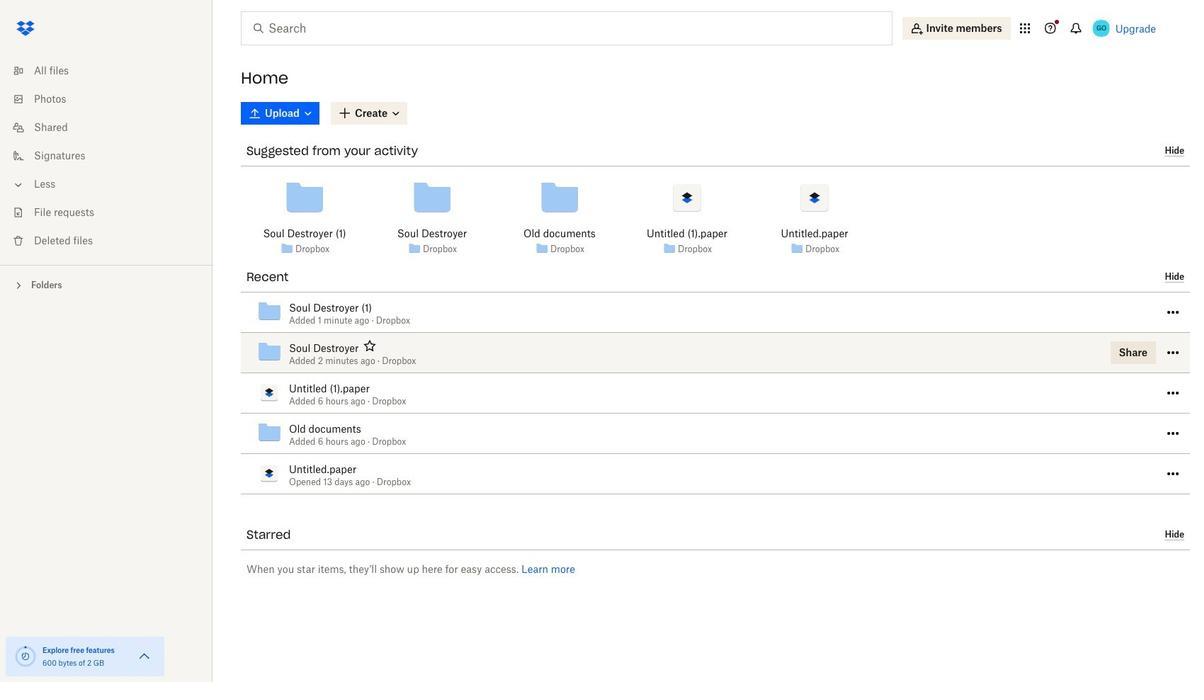 Task type: locate. For each thing, give the bounding box(es) containing it.
1 vertical spatial add to starred image
[[362, 337, 379, 354]]

Search text field
[[269, 20, 863, 37]]

less image
[[11, 178, 26, 192]]

list
[[0, 48, 213, 265]]

add to starred image
[[375, 297, 392, 314], [362, 337, 379, 354]]

0 vertical spatial add to starred image
[[375, 297, 392, 314]]

main content
[[230, 99, 1191, 683]]



Task type: describe. For each thing, give the bounding box(es) containing it.
quota usage image
[[14, 646, 37, 668]]

quota usage progress bar
[[14, 646, 37, 668]]

dropbox image
[[11, 14, 40, 43]]

add to starred image
[[373, 378, 390, 395]]



Task type: vqa. For each thing, say whether or not it's contained in the screenshot.
the leftmost sign yourself BUTTON
no



